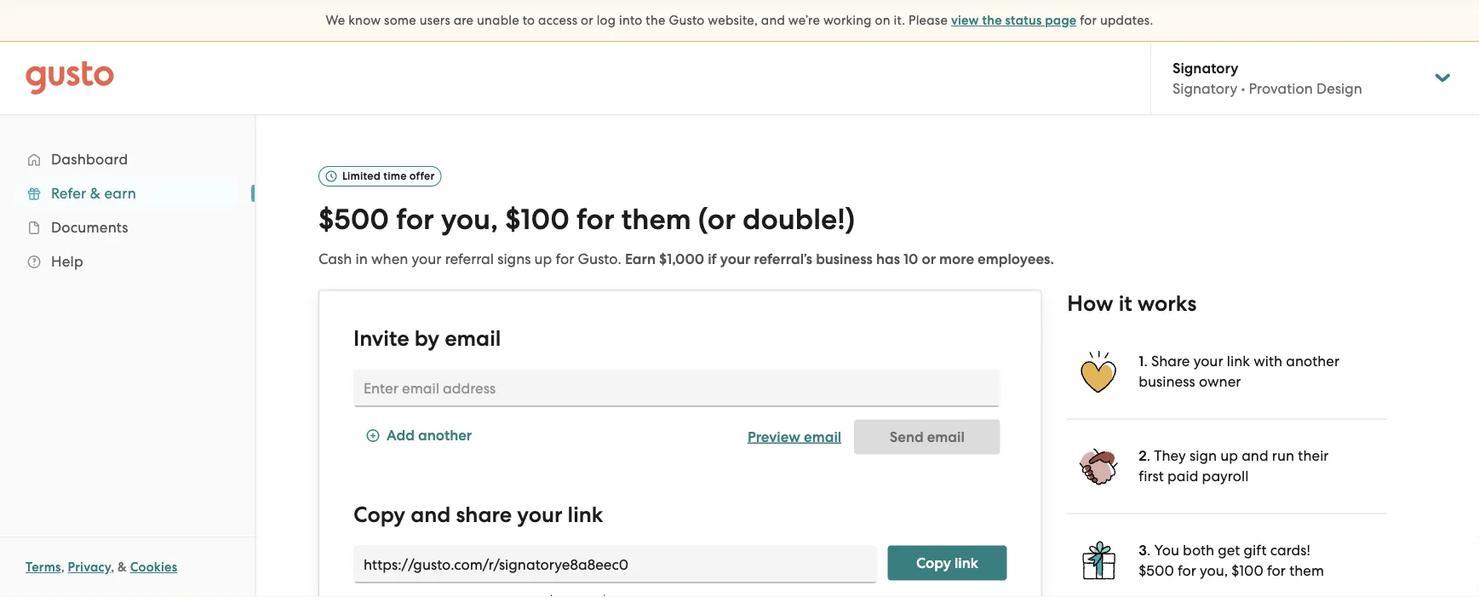 Task type: vqa. For each thing, say whether or not it's contained in the screenshot.
COMPANY DETAILS link
no



Task type: describe. For each thing, give the bounding box(es) containing it.
on
[[875, 13, 891, 28]]

provation
[[1249, 80, 1313, 97]]

. for 1
[[1144, 352, 1148, 369]]

. inside 3 . you both get gift cards! $500 for you, $100 for them
[[1147, 541, 1151, 558]]

or inside we know some users are unable to access or log into the gusto website , and we're working on it. please view the status page for updates.
[[581, 13, 594, 28]]

module__icon___go7vc image
[[366, 429, 380, 443]]

refer
[[51, 185, 86, 202]]

more
[[940, 250, 974, 268]]

users
[[420, 13, 450, 28]]

3
[[1139, 541, 1147, 559]]

owner
[[1199, 373, 1241, 390]]

3 . you both get gift cards! $500 for you, $100 for them
[[1139, 541, 1324, 579]]

1 signatory from the top
[[1173, 59, 1239, 76]]

are
[[454, 13, 474, 28]]

updates.
[[1100, 13, 1154, 28]]

1 . share your link with another business owner
[[1139, 352, 1340, 390]]

website
[[708, 13, 755, 28]]

dashboard link
[[17, 144, 238, 175]]

copy and share your link
[[353, 501, 603, 527]]

an illustration of a heart image
[[1078, 350, 1120, 393]]

preview email button
[[748, 419, 842, 454]]

view
[[951, 13, 979, 28]]

limited
[[342, 169, 381, 183]]

0 horizontal spatial $500
[[318, 202, 389, 236]]

preview
[[748, 428, 801, 445]]

10
[[904, 250, 919, 268]]

run
[[1272, 447, 1295, 464]]

list containing 1
[[1068, 324, 1416, 597]]

paid
[[1168, 467, 1199, 484]]

terms
[[26, 560, 61, 575]]

your for 1 . share your link with another business owner
[[1194, 352, 1224, 369]]

add another button
[[366, 419, 472, 454]]

business inside '1 . share your link with another business owner'
[[1139, 373, 1196, 390]]

•
[[1241, 80, 1246, 97]]

the inside we know some users are unable to access or log into the gusto website , and we're working on it. please view the status page for updates.
[[646, 13, 666, 28]]

cash
[[318, 250, 352, 267]]

0 vertical spatial you,
[[441, 202, 498, 236]]

email inside button
[[804, 428, 842, 445]]

copy for copy and share your link
[[353, 501, 406, 527]]

0 horizontal spatial them
[[622, 202, 691, 236]]

copy link
[[917, 554, 979, 571]]

0 vertical spatial business
[[816, 250, 873, 268]]

privacy link
[[68, 560, 111, 575]]

earn
[[625, 250, 656, 268]]

documents link
[[17, 212, 238, 243]]

$500 inside 3 . you both get gift cards! $500 for you, $100 for them
[[1139, 562, 1174, 579]]

payroll
[[1202, 467, 1249, 484]]

and inside 2 . they sign up and run their first paid payroll
[[1242, 447, 1269, 464]]

$100 inside 3 . you both get gift cards! $500 for you, $100 for them
[[1232, 562, 1264, 579]]

invite by email
[[353, 325, 501, 351]]

2 signatory from the top
[[1173, 80, 1238, 97]]

link for share
[[1227, 352, 1250, 369]]

with
[[1254, 352, 1283, 369]]

you, inside 3 . you both get gift cards! $500 for you, $100 for them
[[1200, 562, 1228, 579]]

documents
[[51, 219, 128, 236]]

refer & earn
[[51, 185, 136, 202]]

for down cards!
[[1267, 562, 1286, 579]]

them inside 3 . you both get gift cards! $500 for you, $100 for them
[[1290, 562, 1324, 579]]

share
[[1151, 352, 1190, 369]]

works
[[1138, 290, 1197, 316]]

$1,000
[[659, 250, 705, 268]]

please
[[909, 13, 948, 28]]

referral's
[[754, 250, 813, 268]]

cards!
[[1271, 541, 1311, 558]]

an illustration of a handshake image
[[1078, 445, 1120, 487]]

refer & earn link
[[17, 178, 238, 209]]

help link
[[17, 246, 238, 277]]

how it works
[[1068, 290, 1197, 316]]

they
[[1154, 447, 1186, 464]]

0 horizontal spatial $100
[[505, 202, 570, 236]]

you
[[1154, 541, 1180, 558]]

copy link button
[[888, 545, 1007, 580]]

get
[[1218, 541, 1240, 558]]

another inside button
[[418, 427, 472, 444]]

, inside we know some users are unable to access or log into the gusto website , and we're working on it. please view the status page for updates.
[[755, 13, 758, 28]]

if
[[708, 250, 717, 268]]

your for copy and share your link
[[517, 501, 563, 527]]

by
[[414, 325, 440, 351]]

unable
[[477, 13, 519, 28]]

cash in when your referral signs up for gusto. earn $1,000 if your referral's business has 10 or more employees.
[[318, 250, 1054, 268]]

we
[[326, 13, 345, 28]]

status
[[1006, 13, 1042, 28]]

add
[[387, 427, 415, 444]]

cookies
[[130, 560, 177, 575]]

how
[[1068, 290, 1114, 316]]

privacy
[[68, 560, 111, 575]]

add another
[[387, 427, 472, 444]]

for up gusto.
[[577, 202, 615, 236]]

invite
[[353, 325, 409, 351]]

for down both
[[1178, 562, 1197, 579]]

1 vertical spatial or
[[922, 250, 936, 268]]

page
[[1045, 13, 1077, 28]]

referral
[[445, 250, 494, 267]]

copy for copy link
[[917, 554, 951, 571]]

in
[[356, 250, 368, 267]]

both
[[1183, 541, 1215, 558]]

working
[[824, 13, 872, 28]]



Task type: locate. For each thing, give the bounding box(es) containing it.
another right the with
[[1286, 352, 1340, 369]]

your for cash in when your referral signs up for gusto. earn $1,000 if your referral's business has 10 or more employees.
[[412, 250, 442, 267]]

1 vertical spatial &
[[118, 560, 127, 575]]

another inside '1 . share your link with another business owner'
[[1286, 352, 1340, 369]]

1 horizontal spatial $100
[[1232, 562, 1264, 579]]

2 horizontal spatial link
[[1227, 352, 1250, 369]]

has
[[876, 250, 900, 268]]

it
[[1119, 290, 1132, 316]]

1 horizontal spatial ,
[[111, 560, 114, 575]]

.
[[1144, 352, 1148, 369], [1147, 447, 1151, 464], [1147, 541, 1151, 558]]

we know some users are unable to access or log into the gusto website , and we're working on it. please view the status page for updates.
[[326, 13, 1154, 28]]

link
[[1227, 352, 1250, 369], [568, 501, 603, 527], [955, 554, 979, 571]]

gusto
[[669, 13, 705, 28]]

the right "into" at the top
[[646, 13, 666, 28]]

1 vertical spatial signatory
[[1173, 80, 1238, 97]]

cookies button
[[130, 557, 177, 577]]

None field
[[353, 545, 878, 583]]

$100 down gift
[[1232, 562, 1264, 579]]

, left we're
[[755, 13, 758, 28]]

list containing dashboard
[[0, 142, 255, 279]]

you, down get
[[1200, 562, 1228, 579]]

the right view at the right top of page
[[982, 13, 1002, 28]]

& left earn
[[90, 185, 101, 202]]

for right page
[[1080, 13, 1097, 28]]

your inside cash in when your referral signs up for gusto. earn $1,000 if your referral's business has 10 or more employees.
[[412, 250, 442, 267]]

1 vertical spatial list
[[1068, 324, 1416, 597]]

some
[[384, 13, 416, 28]]

for left gusto.
[[556, 250, 574, 267]]

the
[[646, 13, 666, 28], [982, 13, 1002, 28]]

0 horizontal spatial up
[[535, 250, 552, 267]]

1 vertical spatial $500
[[1139, 562, 1174, 579]]

,
[[755, 13, 758, 28], [61, 560, 65, 575], [111, 560, 114, 575]]

. left you
[[1147, 541, 1151, 558]]

1 horizontal spatial or
[[922, 250, 936, 268]]

their
[[1298, 447, 1329, 464]]

1 vertical spatial link
[[568, 501, 603, 527]]

link inside '1 . share your link with another business owner'
[[1227, 352, 1250, 369]]

for inside cash in when your referral signs up for gusto. earn $1,000 if your referral's business has 10 or more employees.
[[556, 250, 574, 267]]

0 vertical spatial copy
[[353, 501, 406, 527]]

0 horizontal spatial you,
[[441, 202, 498, 236]]

and inside we know some users are unable to access or log into the gusto website , and we're working on it. please view the status page for updates.
[[761, 13, 785, 28]]

view the status page link
[[951, 13, 1077, 28]]

1 horizontal spatial another
[[1286, 352, 1340, 369]]

and
[[761, 13, 785, 28], [1242, 447, 1269, 464], [411, 501, 451, 527]]

2 vertical spatial and
[[411, 501, 451, 527]]

2 . they sign up and run their first paid payroll
[[1139, 447, 1329, 484]]

0 horizontal spatial copy
[[353, 501, 406, 527]]

limited time offer
[[342, 169, 435, 183]]

design
[[1317, 80, 1363, 97]]

share
[[456, 501, 512, 527]]

. inside '1 . share your link with another business owner'
[[1144, 352, 1148, 369]]

1 vertical spatial copy
[[917, 554, 951, 571]]

log
[[597, 13, 616, 28]]

1 vertical spatial another
[[418, 427, 472, 444]]

or
[[581, 13, 594, 28], [922, 250, 936, 268]]

0 vertical spatial them
[[622, 202, 691, 236]]

0 vertical spatial signatory
[[1173, 59, 1239, 76]]

0 horizontal spatial &
[[90, 185, 101, 202]]

0 horizontal spatial another
[[418, 427, 472, 444]]

to
[[523, 13, 535, 28]]

. for 2
[[1147, 447, 1151, 464]]

0 horizontal spatial and
[[411, 501, 451, 527]]

your
[[412, 250, 442, 267], [720, 250, 751, 268], [1194, 352, 1224, 369], [517, 501, 563, 527]]

and left run
[[1242, 447, 1269, 464]]

home image
[[26, 61, 114, 95]]

$100
[[505, 202, 570, 236], [1232, 562, 1264, 579]]

2 horizontal spatial ,
[[755, 13, 758, 28]]

$100 up signs
[[505, 202, 570, 236]]

an illustration of a gift image
[[1078, 539, 1120, 581]]

1 horizontal spatial &
[[118, 560, 127, 575]]

earn
[[104, 185, 136, 202]]

1 vertical spatial $100
[[1232, 562, 1264, 579]]

into
[[619, 13, 643, 28]]

0 horizontal spatial business
[[816, 250, 873, 268]]

0 vertical spatial another
[[1286, 352, 1340, 369]]

your right share
[[517, 501, 563, 527]]

them down cards!
[[1290, 562, 1324, 579]]

preview email
[[748, 428, 842, 445]]

gift
[[1244, 541, 1267, 558]]

0 horizontal spatial list
[[0, 142, 255, 279]]

email
[[445, 325, 501, 351], [804, 428, 842, 445]]

1 horizontal spatial link
[[955, 554, 979, 571]]

0 horizontal spatial ,
[[61, 560, 65, 575]]

1 vertical spatial and
[[1242, 447, 1269, 464]]

we're
[[789, 13, 820, 28]]

double!)
[[743, 202, 855, 236]]

1 the from the left
[[646, 13, 666, 28]]

your right the when
[[412, 250, 442, 267]]

1 horizontal spatial up
[[1221, 447, 1238, 464]]

signatory signatory • provation design
[[1173, 59, 1363, 97]]

offer
[[410, 169, 435, 183]]

1 horizontal spatial and
[[761, 13, 785, 28]]

time
[[384, 169, 407, 183]]

up
[[535, 250, 552, 267], [1221, 447, 1238, 464]]

1 horizontal spatial them
[[1290, 562, 1324, 579]]

. up first on the right bottom of page
[[1147, 447, 1151, 464]]

you, up referral
[[441, 202, 498, 236]]

link inside button
[[955, 554, 979, 571]]

0 vertical spatial &
[[90, 185, 101, 202]]

1 vertical spatial email
[[804, 428, 842, 445]]

& left cookies button
[[118, 560, 127, 575]]

1 horizontal spatial you,
[[1200, 562, 1228, 579]]

sign
[[1190, 447, 1217, 464]]

list
[[0, 142, 255, 279], [1068, 324, 1416, 597]]

1 vertical spatial .
[[1147, 447, 1151, 464]]

0 vertical spatial email
[[445, 325, 501, 351]]

1 vertical spatial business
[[1139, 373, 1196, 390]]

1 vertical spatial them
[[1290, 562, 1324, 579]]

0 vertical spatial and
[[761, 13, 785, 28]]

1 horizontal spatial business
[[1139, 373, 1196, 390]]

up inside 2 . they sign up and run their first paid payroll
[[1221, 447, 1238, 464]]

your inside '1 . share your link with another business owner'
[[1194, 352, 1224, 369]]

up inside cash in when your referral signs up for gusto. earn $1,000 if your referral's business has 10 or more employees.
[[535, 250, 552, 267]]

1 horizontal spatial $500
[[1139, 562, 1174, 579]]

copy inside button
[[917, 554, 951, 571]]

1 horizontal spatial list
[[1068, 324, 1416, 597]]

or right 10
[[922, 250, 936, 268]]

signs
[[498, 250, 531, 267]]

terms link
[[26, 560, 61, 575]]

0 vertical spatial or
[[581, 13, 594, 28]]

gusto.
[[578, 250, 622, 267]]

$500
[[318, 202, 389, 236], [1139, 562, 1174, 579]]

. left share
[[1144, 352, 1148, 369]]

up right signs
[[535, 250, 552, 267]]

up up 'payroll'
[[1221, 447, 1238, 464]]

2 horizontal spatial and
[[1242, 447, 1269, 464]]

0 vertical spatial list
[[0, 142, 255, 279]]

&
[[90, 185, 101, 202], [118, 560, 127, 575]]

know
[[349, 13, 381, 28]]

dashboard
[[51, 151, 128, 168]]

0 horizontal spatial email
[[445, 325, 501, 351]]

terms , privacy , & cookies
[[26, 560, 177, 575]]

and left share
[[411, 501, 451, 527]]

0 vertical spatial $100
[[505, 202, 570, 236]]

for inside we know some users are unable to access or log into the gusto website , and we're working on it. please view the status page for updates.
[[1080, 13, 1097, 28]]

and left we're
[[761, 13, 785, 28]]

link for share
[[568, 501, 603, 527]]

0 vertical spatial $500
[[318, 202, 389, 236]]

1 vertical spatial up
[[1221, 447, 1238, 464]]

1 horizontal spatial email
[[804, 428, 842, 445]]

0 vertical spatial up
[[535, 250, 552, 267]]

your right if
[[720, 250, 751, 268]]

for down offer
[[396, 202, 434, 236]]

access
[[538, 13, 578, 28]]

1 horizontal spatial copy
[[917, 554, 951, 571]]

. inside 2 . they sign up and run their first paid payroll
[[1147, 447, 1151, 464]]

employees.
[[978, 250, 1054, 268]]

1 horizontal spatial the
[[982, 13, 1002, 28]]

Enter email address email field
[[353, 369, 1000, 407]]

it.
[[894, 13, 906, 28]]

signatory
[[1173, 59, 1239, 76], [1173, 80, 1238, 97]]

$500 for you, $100 for them (or double!)
[[318, 202, 855, 236]]

business down share
[[1139, 373, 1196, 390]]

another right the "add"
[[418, 427, 472, 444]]

them up earn
[[622, 202, 691, 236]]

for
[[1080, 13, 1097, 28], [396, 202, 434, 236], [577, 202, 615, 236], [556, 250, 574, 267], [1178, 562, 1197, 579], [1267, 562, 1286, 579]]

2 vertical spatial link
[[955, 554, 979, 571]]

help
[[51, 253, 83, 270]]

email right "by" on the left
[[445, 325, 501, 351]]

or left log
[[581, 13, 594, 28]]

your up owner in the bottom of the page
[[1194, 352, 1224, 369]]

0 horizontal spatial the
[[646, 13, 666, 28]]

0 horizontal spatial link
[[568, 501, 603, 527]]

1
[[1139, 352, 1144, 369]]

0 vertical spatial link
[[1227, 352, 1250, 369]]

2 vertical spatial .
[[1147, 541, 1151, 558]]

0 horizontal spatial or
[[581, 13, 594, 28]]

$500 down you
[[1139, 562, 1174, 579]]

first
[[1139, 467, 1164, 484]]

0 vertical spatial .
[[1144, 352, 1148, 369]]

, left cookies button
[[111, 560, 114, 575]]

, left privacy
[[61, 560, 65, 575]]

when
[[371, 250, 408, 267]]

email right preview
[[804, 428, 842, 445]]

2 the from the left
[[982, 13, 1002, 28]]

business
[[816, 250, 873, 268], [1139, 373, 1196, 390]]

$500 up in
[[318, 202, 389, 236]]

business left has
[[816, 250, 873, 268]]

1 vertical spatial you,
[[1200, 562, 1228, 579]]

(or
[[698, 202, 736, 236]]



